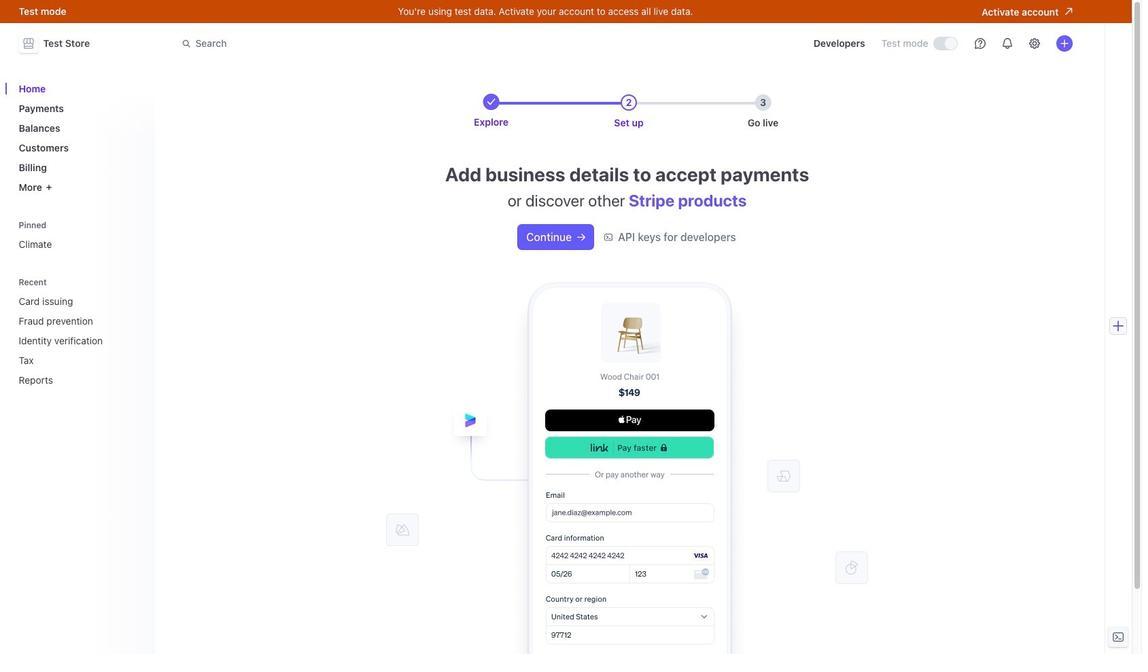 Task type: describe. For each thing, give the bounding box(es) containing it.
svg image
[[578, 234, 586, 242]]

settings image
[[1029, 38, 1040, 49]]

help image
[[975, 38, 986, 49]]

notifications image
[[1002, 38, 1013, 49]]

Test mode checkbox
[[934, 37, 957, 50]]

clear history image
[[133, 279, 141, 287]]



Task type: locate. For each thing, give the bounding box(es) containing it.
2 recent element from the top
[[13, 290, 147, 392]]

1 recent element from the top
[[13, 273, 147, 392]]

edit pins image
[[133, 221, 141, 230]]

pinned element
[[13, 216, 147, 256]]

Search text field
[[174, 31, 557, 56]]

recent element
[[13, 273, 147, 392], [13, 290, 147, 392]]

core navigation links element
[[13, 78, 147, 199]]

None search field
[[174, 31, 557, 56]]



Task type: vqa. For each thing, say whether or not it's contained in the screenshot.
svg icon
yes



